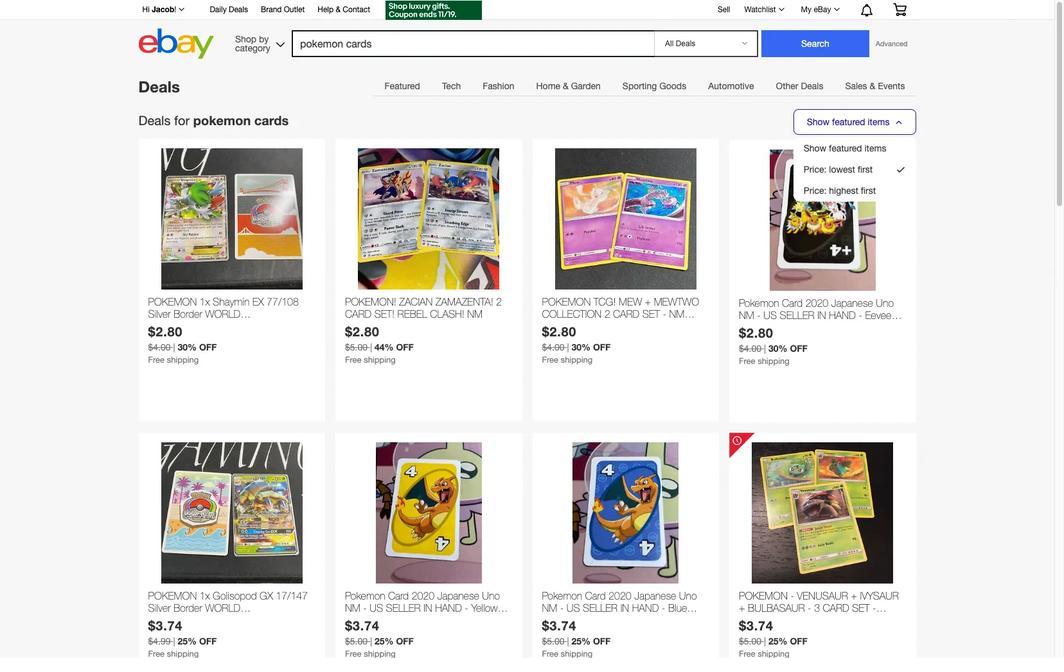 Task type: describe. For each thing, give the bounding box(es) containing it.
price: lowest first link
[[804, 165, 873, 175]]

pokemon for pokemon 1x golisopod gx 17/147 silver border world championships card nm
[[148, 591, 197, 602]]

daily deals
[[210, 5, 248, 14]]

set!
[[374, 309, 395, 320]]

watchlist
[[745, 5, 776, 14]]

$3.74 $5.00 | 25% off for pokemon - venusaur + ivysaur + bulbasaur - 3 card set - shining legends nm
[[739, 618, 808, 647]]

uno for blue
[[679, 591, 697, 602]]

free for pokemon tcg! mew + mewtwo collection 2 card set - nm cards
[[542, 356, 559, 365]]

my
[[801, 5, 812, 14]]

fashion link
[[472, 73, 525, 99]]

sporting goods
[[623, 81, 686, 91]]

deals link
[[138, 78, 180, 96]]

menu bar containing featured
[[374, 73, 916, 99]]

card inside pokemon tcg! mew + mewtwo collection 2 card set - nm cards
[[613, 309, 640, 320]]

deals inside tab list
[[801, 81, 824, 91]]

Search for anything text field
[[294, 31, 652, 56]]

$3.74 for pokemon card 2020 japanese uno nm - us seller in hand - yellow charizard
[[345, 618, 380, 634]]

brand
[[261, 5, 282, 14]]

sales & events link
[[834, 73, 916, 99]]

card for pokemon card 2020 japanese uno nm - us seller in hand - yellow charizard
[[388, 591, 409, 602]]

advanced link
[[870, 31, 914, 57]]

44%
[[375, 342, 394, 353]]

$2.80 inside "pokemon! zacian zamazenta! 2 card set! rebel clash! nm $2.80 $5.00 | 44% off free shipping"
[[345, 324, 380, 339]]

deals up for
[[138, 78, 180, 96]]

card for $2.80 $4.00 | 30% off free shipping
[[230, 321, 256, 333]]

featured link
[[374, 73, 431, 99]]

silver for $3.74
[[148, 603, 171, 615]]

rebel
[[398, 309, 427, 320]]

seller for pokemon card 2020 japanese uno nm - us seller in hand - eevee eeveelutions
[[780, 310, 815, 321]]

pokemon - venusaur + ivysaur + bulbasaur - 3 card set - shining legends nm
[[739, 591, 899, 627]]

contact
[[343, 5, 370, 14]]

hand for blue
[[632, 603, 659, 615]]

automotive
[[708, 81, 754, 91]]

| for pokemon - venusaur + ivysaur + bulbasaur - 3 card set - shining legends nm
[[764, 637, 766, 647]]

sales
[[845, 81, 867, 91]]

automotive link
[[697, 73, 765, 99]]

off for pokemon card 2020 japanese uno nm - us seller in hand - blue charizard
[[593, 636, 611, 647]]

free for pokemon 1x shaymin ex 77/108 silver border world championships card nm
[[148, 356, 165, 365]]

pokemon card 2020 japanese uno nm - us seller in hand - eevee eeveelutions
[[739, 298, 894, 334]]

ebay
[[814, 5, 831, 14]]

yellow
[[471, 603, 498, 615]]

deals inside deals for pokemon cards
[[138, 113, 171, 128]]

sell link
[[712, 5, 736, 14]]

pokemon tcg! mew + mewtwo collection 2 card set - nm cards link
[[542, 296, 710, 333]]

pokemon 1x shaymin ex 77/108 silver border world championships card nm
[[148, 296, 299, 333]]

pokemon card 2020 japanese uno nm - us seller in hand - blue charizard link
[[542, 591, 710, 627]]

championships for $2.80
[[148, 321, 227, 333]]

show featured items for show featured items link
[[804, 143, 887, 154]]

featured
[[385, 81, 420, 91]]

for
[[174, 113, 190, 128]]

pokemon! zacian zamazenta! 2 card set! rebel clash! nm $2.80 $5.00 | 44% off free shipping
[[345, 296, 502, 365]]

clash!
[[430, 309, 465, 320]]

menu containing show featured items
[[794, 138, 915, 201]]

!
[[174, 5, 176, 14]]

set inside pokemon tcg! mew + mewtwo collection 2 card set - nm cards
[[642, 309, 660, 320]]

shipping inside "pokemon! zacian zamazenta! 2 card set! rebel clash! nm $2.80 $5.00 | 44% off free shipping"
[[364, 356, 396, 365]]

shop by category button
[[229, 29, 287, 56]]

price: for price: lowest first
[[804, 165, 827, 175]]

world for $2.80
[[205, 309, 240, 320]]

eeveelutions
[[739, 322, 793, 334]]

free for pokemon card 2020 japanese uno nm - us seller in hand - eevee eeveelutions
[[739, 357, 755, 366]]

golisopod
[[213, 591, 257, 602]]

set inside pokemon - venusaur + ivysaur + bulbasaur - 3 card set - shining legends nm
[[852, 603, 870, 615]]

off for pokemon card 2020 japanese uno nm - us seller in hand - yellow charizard
[[396, 636, 414, 647]]

$2.80 for pokemon tcg! mew + mewtwo collection 2 card set - nm cards
[[542, 324, 577, 339]]

$3.74 $4.99 | 25% off
[[148, 618, 217, 647]]

pokemon - venusaur + ivysaur + bulbasaur - 3 card set - shining legends nm link
[[739, 591, 906, 627]]

card inside "pokemon! zacian zamazenta! 2 card set! rebel clash! nm $2.80 $5.00 | 44% off free shipping"
[[345, 309, 372, 320]]

japanese for eevee
[[831, 298, 873, 309]]

other deals link
[[765, 73, 834, 99]]

help & contact
[[318, 5, 370, 14]]

$2.80 for pokemon 1x shaymin ex 77/108 silver border world championships card nm
[[148, 324, 183, 339]]

pokemon tcg! mew + mewtwo collection 2 card set - nm cards
[[542, 296, 699, 333]]

17/147
[[276, 591, 308, 602]]

us for pokemon card 2020 japanese uno nm - us seller in hand - yellow charizard
[[370, 603, 383, 615]]

brand outlet link
[[261, 3, 305, 17]]

world for $3.74
[[205, 603, 240, 615]]

tech
[[442, 81, 461, 91]]

30% for 2
[[572, 342, 591, 353]]

$3.74 for pokemon 1x golisopod gx 17/147 silver border world championships card nm
[[148, 618, 183, 634]]

shipping for pokemon tcg! mew + mewtwo collection 2 card set - nm cards
[[561, 356, 593, 365]]

2 inside "pokemon! zacian zamazenta! 2 card set! rebel clash! nm $2.80 $5.00 | 44% off free shipping"
[[496, 296, 502, 308]]

$2.80 $4.00 | 30% off free shipping for border
[[148, 324, 217, 365]]

first for price: lowest first
[[858, 165, 873, 175]]

pokemon! zacian zamazenta! 2 card set! rebel clash! nm link
[[345, 296, 513, 324]]

price: lowest first
[[804, 165, 873, 175]]

pokemon
[[193, 112, 251, 128]]

$4.00 for pokemon card 2020 japanese uno nm - us seller in hand - eevee eeveelutions
[[739, 344, 762, 354]]

show for show featured items link
[[804, 143, 827, 154]]

& for events
[[870, 81, 876, 91]]

cards
[[254, 112, 289, 128]]

nm inside pokemon card 2020 japanese uno nm - us seller in hand - yellow charizard
[[345, 603, 360, 615]]

show featured items link
[[804, 143, 887, 154]]

eevee
[[865, 310, 892, 321]]

$2.80 $4.00 | 30% off free shipping for 2
[[542, 324, 611, 365]]

| for pokemon card 2020 japanese uno nm - us seller in hand - blue charizard
[[567, 637, 569, 647]]

shop
[[235, 34, 257, 44]]

pokemon for pokemon - venusaur + ivysaur + bulbasaur - 3 card set - shining legends nm
[[739, 591, 788, 602]]

charizard for pokemon card 2020 japanese uno nm - us seller in hand - blue charizard
[[542, 615, 582, 627]]

events
[[878, 81, 905, 91]]

& for contact
[[336, 5, 341, 14]]

| inside "pokemon! zacian zamazenta! 2 card set! rebel clash! nm $2.80 $5.00 | 44% off free shipping"
[[370, 343, 372, 353]]

$5.00 for pokemon - venusaur + ivysaur + bulbasaur - 3 card set - shining legends nm
[[739, 637, 762, 647]]

$5.00 for pokemon card 2020 japanese uno nm - us seller in hand - yellow charizard
[[345, 637, 368, 647]]

pokemon card 2020 japanese uno nm - us seller in hand - eevee eeveelutions link
[[739, 298, 906, 334]]

items for show featured items link
[[865, 143, 887, 154]]

off inside "pokemon! zacian zamazenta! 2 card set! rebel clash! nm $2.80 $5.00 | 44% off free shipping"
[[396, 342, 414, 353]]

your shopping cart image
[[892, 3, 907, 16]]

bulbasaur
[[748, 603, 805, 615]]

pokemon card 2020 japanese uno nm - us seller in hand - yellow charizard link
[[345, 591, 513, 627]]

us for pokemon card 2020 japanese uno nm - us seller in hand - eevee eeveelutions
[[764, 310, 777, 321]]

$2.80 for pokemon card 2020 japanese uno nm - us seller in hand - eevee eeveelutions
[[739, 325, 773, 341]]

zamazenta!
[[436, 296, 493, 308]]

shop by category banner
[[135, 0, 916, 62]]

legends
[[780, 615, 825, 627]]

gx
[[260, 591, 273, 602]]

my ebay link
[[794, 2, 845, 17]]

free inside "pokemon! zacian zamazenta! 2 card set! rebel clash! nm $2.80 $5.00 | 44% off free shipping"
[[345, 356, 362, 365]]

pokemon card 2020 japanese uno nm - us seller in hand - blue charizard
[[542, 591, 697, 627]]

sporting goods link
[[612, 73, 697, 99]]

goods
[[659, 81, 686, 91]]

jacob
[[152, 4, 174, 14]]

silver for $2.80
[[148, 309, 171, 320]]

$3.74 for pokemon card 2020 japanese uno nm - us seller in hand - blue charizard
[[542, 618, 577, 634]]

by
[[259, 34, 269, 44]]

ex
[[252, 296, 264, 308]]

price: highest first link
[[804, 186, 876, 196]]

$5.00 inside "pokemon! zacian zamazenta! 2 card set! rebel clash! nm $2.80 $5.00 | 44% off free shipping"
[[345, 343, 368, 353]]

| for pokemon tcg! mew + mewtwo collection 2 card set - nm cards
[[567, 343, 569, 353]]

seller for pokemon card 2020 japanese uno nm - us seller in hand - blue charizard
[[583, 603, 618, 615]]

3
[[814, 603, 820, 615]]

shining
[[739, 615, 778, 627]]

border for $3.74
[[174, 603, 202, 615]]

sell
[[718, 5, 730, 14]]

japanese for blue
[[634, 591, 676, 602]]



Task type: locate. For each thing, give the bounding box(es) containing it.
3 $3.74 $5.00 | 25% off from the left
[[739, 618, 808, 647]]

1 vertical spatial show
[[804, 143, 827, 154]]

menu
[[794, 138, 915, 201]]

2020 inside pokemon card 2020 japanese uno nm - us seller in hand - eevee eeveelutions
[[806, 298, 829, 309]]

hand left the eevee
[[829, 310, 856, 321]]

0 vertical spatial set
[[642, 309, 660, 320]]

2 right 'zamazenta!'
[[496, 296, 502, 308]]

shipping down the pokemon 1x shaymin ex 77/108 silver border world championships card nm at the left
[[167, 356, 199, 365]]

1 vertical spatial set
[[852, 603, 870, 615]]

1 vertical spatial first
[[861, 186, 876, 196]]

pokemon inside pokemon 1x golisopod gx 17/147 silver border world championships card nm
[[148, 591, 197, 602]]

30% down the cards
[[572, 342, 591, 353]]

items for show featured items popup button
[[868, 117, 890, 127]]

pokemon 1x golisopod gx 17/147 silver border world championships card nm
[[148, 591, 308, 627]]

0 horizontal spatial charizard
[[345, 615, 385, 627]]

0 vertical spatial first
[[858, 165, 873, 175]]

hi
[[142, 5, 150, 14]]

pokemon left "shaymin" on the top left of the page
[[148, 296, 197, 308]]

show featured items
[[807, 117, 890, 127], [804, 143, 887, 154]]

1 horizontal spatial seller
[[583, 603, 618, 615]]

3 25% from the left
[[572, 636, 591, 647]]

off down pokemon card 2020 japanese uno nm - us seller in hand - eevee eeveelutions on the right
[[790, 343, 808, 354]]

30% for -
[[769, 343, 788, 354]]

$3.74 $5.00 | 25% off
[[345, 618, 414, 647], [542, 618, 611, 647], [739, 618, 808, 647]]

fashion
[[483, 81, 514, 91]]

set down mewtwo
[[642, 309, 660, 320]]

0 horizontal spatial pokemon
[[345, 591, 385, 602]]

card down venusaur
[[823, 603, 849, 615]]

championships inside the pokemon 1x shaymin ex 77/108 silver border world championships card nm
[[148, 321, 227, 333]]

25% down pokemon card 2020 japanese uno nm - us seller in hand - yellow charizard
[[375, 636, 394, 647]]

pokemon
[[739, 298, 779, 309], [345, 591, 385, 602], [542, 591, 582, 602]]

$4.99
[[148, 637, 171, 647]]

$4.00 for pokemon 1x shaymin ex 77/108 silver border world championships card nm
[[148, 343, 171, 353]]

1 horizontal spatial $4.00
[[542, 343, 565, 353]]

card inside the pokemon 1x shaymin ex 77/108 silver border world championships card nm
[[230, 321, 256, 333]]

help & contact link
[[318, 3, 370, 17]]

featured for show featured items link
[[829, 143, 862, 154]]

0 horizontal spatial $3.74 $5.00 | 25% off
[[345, 618, 414, 647]]

1 silver from the top
[[148, 309, 171, 320]]

1 vertical spatial show featured items
[[804, 143, 887, 154]]

1 vertical spatial border
[[174, 603, 202, 615]]

pokemon for pokemon tcg! mew + mewtwo collection 2 card set - nm cards
[[542, 296, 591, 308]]

2 horizontal spatial $4.00
[[739, 344, 762, 354]]

show featured items button
[[793, 109, 916, 135]]

None submit
[[762, 30, 870, 57]]

2
[[496, 296, 502, 308], [605, 309, 610, 320]]

uno for eevee
[[876, 298, 894, 309]]

25% for pokemon card 2020 japanese uno nm - us seller in hand - blue charizard
[[572, 636, 591, 647]]

$2.80 $4.00 | 30% off free shipping for -
[[739, 325, 808, 366]]

us for pokemon card 2020 japanese uno nm - us seller in hand - blue charizard
[[567, 603, 580, 615]]

$3.74 inside the "$3.74 $4.99 | 25% off"
[[148, 618, 183, 634]]

25% down shining
[[769, 636, 788, 647]]

pokemon 1x golisopod gx 17/147 silver border world championships card nm link
[[148, 591, 316, 627]]

2 down tcg!
[[605, 309, 610, 320]]

+ for $3.74
[[851, 591, 857, 602]]

shipping down 44%
[[364, 356, 396, 365]]

1 world from the top
[[205, 309, 240, 320]]

home
[[536, 81, 560, 91]]

1 border from the top
[[174, 309, 202, 320]]

& right help
[[336, 5, 341, 14]]

card down pokemon!
[[345, 309, 372, 320]]

mew
[[619, 296, 642, 308]]

0 horizontal spatial 30%
[[178, 342, 197, 353]]

1 $3.74 from the left
[[148, 618, 183, 634]]

2 horizontal spatial seller
[[780, 310, 815, 321]]

77/108
[[267, 296, 299, 308]]

nm inside pokemon 1x golisopod gx 17/147 silver border world championships card nm
[[259, 615, 274, 627]]

sales & events
[[845, 81, 905, 91]]

in left the yellow
[[424, 603, 432, 615]]

0 horizontal spatial set
[[642, 309, 660, 320]]

category
[[235, 43, 270, 53]]

off down pokemon card 2020 japanese uno nm - us seller in hand - blue charizard
[[593, 636, 611, 647]]

border
[[174, 309, 202, 320], [174, 603, 202, 615]]

2 horizontal spatial uno
[[876, 298, 894, 309]]

championships inside pokemon 1x golisopod gx 17/147 silver border world championships card nm
[[148, 615, 227, 627]]

$5.00 for pokemon card 2020 japanese uno nm - us seller in hand - blue charizard
[[542, 637, 565, 647]]

card down golisopod
[[230, 615, 256, 627]]

0 vertical spatial +
[[645, 296, 651, 308]]

0 vertical spatial items
[[868, 117, 890, 127]]

1 vertical spatial world
[[205, 603, 240, 615]]

nm inside "pokemon! zacian zamazenta! 2 card set! rebel clash! nm $2.80 $5.00 | 44% off free shipping"
[[467, 309, 483, 320]]

25% for pokemon - venusaur + ivysaur + bulbasaur - 3 card set - shining legends nm
[[769, 636, 788, 647]]

other deals
[[776, 81, 824, 91]]

1 championships from the top
[[148, 321, 227, 333]]

charizard inside pokemon card 2020 japanese uno nm - us seller in hand - blue charizard
[[542, 615, 582, 627]]

nm inside the pokemon 1x shaymin ex 77/108 silver border world championships card nm
[[259, 321, 274, 333]]

pokemon 1x shaymin ex 77/108 silver border world championships card nm link
[[148, 296, 316, 333]]

in inside pokemon card 2020 japanese uno nm - us seller in hand - yellow charizard
[[424, 603, 432, 615]]

tech link
[[431, 73, 472, 99]]

pokemon inside pokemon card 2020 japanese uno nm - us seller in hand - blue charizard
[[542, 591, 582, 602]]

off down the pokemon 1x shaymin ex 77/108 silver border world championships card nm at the left
[[199, 342, 217, 353]]

1 vertical spatial 1x
[[200, 591, 210, 602]]

2 horizontal spatial pokemon
[[739, 298, 779, 309]]

0 vertical spatial 1x
[[200, 296, 210, 308]]

pokemon for pokemon card 2020 japanese uno nm - us seller in hand - eevee eeveelutions
[[739, 298, 779, 309]]

| for pokemon card 2020 japanese uno nm - us seller in hand - eevee eeveelutions
[[764, 344, 766, 354]]

pokemon for pokemon card 2020 japanese uno nm - us seller in hand - yellow charizard
[[345, 591, 385, 602]]

1 horizontal spatial $2.80 $4.00 | 30% off free shipping
[[542, 324, 611, 365]]

japanese up blue
[[634, 591, 676, 602]]

2020 inside pokemon card 2020 japanese uno nm - us seller in hand - yellow charizard
[[412, 591, 435, 602]]

nm inside pokemon card 2020 japanese uno nm - us seller in hand - blue charizard
[[542, 603, 557, 615]]

watchlist link
[[737, 2, 790, 17]]

0 horizontal spatial $2.80 $4.00 | 30% off free shipping
[[148, 324, 217, 365]]

30% for border
[[178, 342, 197, 353]]

hand left blue
[[632, 603, 659, 615]]

tab list containing featured
[[374, 73, 916, 99]]

hand for eevee
[[829, 310, 856, 321]]

2 horizontal spatial in
[[818, 310, 826, 321]]

1 horizontal spatial card
[[585, 591, 606, 602]]

2 horizontal spatial 2020
[[806, 298, 829, 309]]

cards
[[542, 321, 575, 333]]

uno up blue
[[679, 591, 697, 602]]

off for pokemon card 2020 japanese uno nm - us seller in hand - eevee eeveelutions
[[790, 343, 808, 354]]

deals left for
[[138, 113, 171, 128]]

0 horizontal spatial uno
[[482, 591, 500, 602]]

+
[[645, 296, 651, 308], [851, 591, 857, 602], [739, 603, 745, 615]]

| for pokemon 1x shaymin ex 77/108 silver border world championships card nm
[[173, 343, 175, 353]]

& for garden
[[563, 81, 569, 91]]

show featured items inside menu
[[804, 143, 887, 154]]

0 horizontal spatial &
[[336, 5, 341, 14]]

hand left the yellow
[[435, 603, 462, 615]]

world down "shaymin" on the top left of the page
[[205, 309, 240, 320]]

0 horizontal spatial 2020
[[412, 591, 435, 602]]

0 vertical spatial 2
[[496, 296, 502, 308]]

uno inside pokemon card 2020 japanese uno nm - us seller in hand - blue charizard
[[679, 591, 697, 602]]

off down pokemon card 2020 japanese uno nm - us seller in hand - yellow charizard
[[396, 636, 414, 647]]

| down shining
[[764, 637, 766, 647]]

garden
[[571, 81, 601, 91]]

$2.80 $4.00 | 30% off free shipping
[[148, 324, 217, 365], [542, 324, 611, 365], [739, 325, 808, 366]]

2 25% from the left
[[375, 636, 394, 647]]

nm inside pokemon tcg! mew + mewtwo collection 2 card set - nm cards
[[669, 309, 685, 320]]

hand
[[829, 310, 856, 321], [435, 603, 462, 615], [632, 603, 659, 615]]

| down the pokemon 1x shaymin ex 77/108 silver border world championships card nm at the left
[[173, 343, 175, 353]]

& inside account navigation
[[336, 5, 341, 14]]

daily deals link
[[210, 3, 248, 17]]

card for pokemon card 2020 japanese uno nm - us seller in hand - eevee eeveelutions
[[782, 298, 803, 309]]

help
[[318, 5, 334, 14]]

2 horizontal spatial $3.74 $5.00 | 25% off
[[739, 618, 808, 647]]

uno up the eevee
[[876, 298, 894, 309]]

1x inside the pokemon 1x shaymin ex 77/108 silver border world championships card nm
[[200, 296, 210, 308]]

tcg!
[[594, 296, 616, 308]]

1 vertical spatial championships
[[148, 615, 227, 627]]

1 horizontal spatial +
[[739, 603, 745, 615]]

$3.74 $5.00 | 25% off for pokemon card 2020 japanese uno nm - us seller in hand - blue charizard
[[542, 618, 611, 647]]

uno inside pokemon card 2020 japanese uno nm - us seller in hand - eevee eeveelutions
[[876, 298, 894, 309]]

show up show featured items link
[[807, 117, 830, 127]]

1x for $3.74
[[200, 591, 210, 602]]

japanese up the yellow
[[437, 591, 479, 602]]

- inside pokemon tcg! mew + mewtwo collection 2 card set - nm cards
[[663, 309, 667, 320]]

0 vertical spatial silver
[[148, 309, 171, 320]]

in inside pokemon card 2020 japanese uno nm - us seller in hand - eevee eeveelutions
[[818, 310, 826, 321]]

0 horizontal spatial card
[[388, 591, 409, 602]]

japanese inside pokemon card 2020 japanese uno nm - us seller in hand - blue charizard
[[634, 591, 676, 602]]

1 horizontal spatial us
[[567, 603, 580, 615]]

2 horizontal spatial card
[[782, 298, 803, 309]]

| down pokemon card 2020 japanese uno nm - us seller in hand - blue charizard
[[567, 637, 569, 647]]

shipping
[[167, 356, 199, 365], [364, 356, 396, 365], [561, 356, 593, 365], [758, 357, 790, 366]]

+ right mew
[[645, 296, 651, 308]]

advanced
[[876, 40, 908, 48]]

uno up the yellow
[[482, 591, 500, 602]]

2020 for yellow
[[412, 591, 435, 602]]

2020 for blue
[[609, 591, 632, 602]]

30%
[[178, 342, 197, 353], [572, 342, 591, 353], [769, 343, 788, 354]]

world inside the pokemon 1x shaymin ex 77/108 silver border world championships card nm
[[205, 309, 240, 320]]

pokemon for pokemon 1x shaymin ex 77/108 silver border world championships card nm
[[148, 296, 197, 308]]

none submit inside shop by category banner
[[762, 30, 870, 57]]

pokemon up bulbasaur in the bottom of the page
[[739, 591, 788, 602]]

championships for $3.74
[[148, 615, 227, 627]]

1 vertical spatial 2
[[605, 309, 610, 320]]

1 vertical spatial items
[[865, 143, 887, 154]]

shipping for pokemon card 2020 japanese uno nm - us seller in hand - eevee eeveelutions
[[758, 357, 790, 366]]

1x left "shaymin" on the top left of the page
[[200, 296, 210, 308]]

price:
[[804, 165, 827, 175], [804, 186, 827, 196]]

featured up show featured items link
[[832, 117, 865, 127]]

shipping down eeveelutions
[[758, 357, 790, 366]]

2 price: from the top
[[804, 186, 827, 196]]

2 $3.74 $5.00 | 25% off from the left
[[542, 618, 611, 647]]

off down pokemon tcg! mew + mewtwo collection 2 card set - nm cards
[[593, 342, 611, 353]]

japanese inside pokemon card 2020 japanese uno nm - us seller in hand - yellow charizard
[[437, 591, 479, 602]]

pokemon inside pokemon - venusaur + ivysaur + bulbasaur - 3 card set - shining legends nm
[[739, 591, 788, 602]]

silver inside pokemon 1x golisopod gx 17/147 silver border world championships card nm
[[148, 603, 171, 615]]

2 horizontal spatial us
[[764, 310, 777, 321]]

price: left lowest
[[804, 165, 827, 175]]

other
[[776, 81, 799, 91]]

tab list
[[374, 73, 916, 99]]

off for pokemon 1x shaymin ex 77/108 silver border world championships card nm
[[199, 342, 217, 353]]

us inside pokemon card 2020 japanese uno nm - us seller in hand - yellow charizard
[[370, 603, 383, 615]]

collection
[[542, 309, 602, 320]]

my ebay
[[801, 5, 831, 14]]

show featured items up lowest
[[804, 143, 887, 154]]

off right 44%
[[396, 342, 414, 353]]

0 vertical spatial price:
[[804, 165, 827, 175]]

+ inside pokemon tcg! mew + mewtwo collection 2 card set - nm cards
[[645, 296, 651, 308]]

world
[[205, 309, 240, 320], [205, 603, 240, 615]]

25% for pokemon card 2020 japanese uno nm - us seller in hand - yellow charizard
[[375, 636, 394, 647]]

hand inside pokemon card 2020 japanese uno nm - us seller in hand - blue charizard
[[632, 603, 659, 615]]

first right lowest
[[858, 165, 873, 175]]

1 horizontal spatial 2020
[[609, 591, 632, 602]]

2 horizontal spatial +
[[851, 591, 857, 602]]

hand inside pokemon card 2020 japanese uno nm - us seller in hand - eevee eeveelutions
[[829, 310, 856, 321]]

shaymin
[[213, 296, 250, 308]]

japanese inside pokemon card 2020 japanese uno nm - us seller in hand - eevee eeveelutions
[[831, 298, 873, 309]]

2 world from the top
[[205, 603, 240, 615]]

us inside pokemon card 2020 japanese uno nm - us seller in hand - blue charizard
[[567, 603, 580, 615]]

in left blue
[[621, 603, 629, 615]]

menu bar
[[374, 73, 916, 99]]

1 vertical spatial +
[[851, 591, 857, 602]]

deals right 'daily'
[[229, 5, 248, 14]]

silver inside the pokemon 1x shaymin ex 77/108 silver border world championships card nm
[[148, 309, 171, 320]]

card for $3.74 $5.00 | 25% off
[[823, 603, 849, 615]]

2 horizontal spatial &
[[870, 81, 876, 91]]

& right home
[[563, 81, 569, 91]]

0 horizontal spatial +
[[645, 296, 651, 308]]

deals for pokemon cards
[[138, 112, 289, 128]]

uno for yellow
[[482, 591, 500, 602]]

| for pokemon 1x golisopod gx 17/147 silver border world championships card nm
[[173, 637, 175, 647]]

show featured items inside popup button
[[807, 117, 890, 127]]

+ for $2.80
[[645, 296, 651, 308]]

2 inside pokemon tcg! mew + mewtwo collection 2 card set - nm cards
[[605, 309, 610, 320]]

2020 for eevee
[[806, 298, 829, 309]]

| for pokemon card 2020 japanese uno nm - us seller in hand - yellow charizard
[[370, 637, 372, 647]]

2 horizontal spatial $2.80 $4.00 | 30% off free shipping
[[739, 325, 808, 366]]

&
[[336, 5, 341, 14], [563, 81, 569, 91], [870, 81, 876, 91]]

25% inside the "$3.74 $4.99 | 25% off"
[[178, 636, 197, 647]]

japanese up the eevee
[[831, 298, 873, 309]]

off for pokemon - venusaur + ivysaur + bulbasaur - 3 card set - shining legends nm
[[790, 636, 808, 647]]

25% for pokemon 1x golisopod gx 17/147 silver border world championships card nm
[[178, 636, 197, 647]]

hand for yellow
[[435, 603, 462, 615]]

1 horizontal spatial set
[[852, 603, 870, 615]]

pokemon card 2020 japanese uno nm - us seller in hand - yellow charizard
[[345, 591, 500, 627]]

get the coupon image
[[386, 1, 482, 20]]

nm inside pokemon - venusaur + ivysaur + bulbasaur - 3 card set - shining legends nm
[[828, 615, 843, 627]]

1 horizontal spatial &
[[563, 81, 569, 91]]

1 horizontal spatial in
[[621, 603, 629, 615]]

| down pokemon card 2020 japanese uno nm - us seller in hand - yellow charizard
[[370, 637, 372, 647]]

0 horizontal spatial seller
[[386, 603, 421, 615]]

2 horizontal spatial hand
[[829, 310, 856, 321]]

off down legends
[[790, 636, 808, 647]]

pokemon for pokemon card 2020 japanese uno nm - us seller in hand - blue charizard
[[542, 591, 582, 602]]

brand outlet
[[261, 5, 305, 14]]

pokemon up the "$3.74 $4.99 | 25% off"
[[148, 591, 197, 602]]

show
[[807, 117, 830, 127], [804, 143, 827, 154]]

pokemon inside pokemon tcg! mew + mewtwo collection 2 card set - nm cards
[[542, 296, 591, 308]]

blue
[[668, 603, 687, 615]]

pokemon
[[148, 296, 197, 308], [542, 296, 591, 308], [148, 591, 197, 602], [739, 591, 788, 602]]

world down golisopod
[[205, 603, 240, 615]]

| right $4.99
[[173, 637, 175, 647]]

| inside the "$3.74 $4.99 | 25% off"
[[173, 637, 175, 647]]

1 horizontal spatial japanese
[[634, 591, 676, 602]]

seller inside pokemon card 2020 japanese uno nm - us seller in hand - eevee eeveelutions
[[780, 310, 815, 321]]

|
[[173, 343, 175, 353], [370, 343, 372, 353], [567, 343, 569, 353], [764, 344, 766, 354], [173, 637, 175, 647], [370, 637, 372, 647], [567, 637, 569, 647], [764, 637, 766, 647]]

featured up lowest
[[829, 143, 862, 154]]

deals right other
[[801, 81, 824, 91]]

card for $3.74 $4.99 | 25% off
[[230, 615, 256, 627]]

1 horizontal spatial charizard
[[542, 615, 582, 627]]

2 horizontal spatial japanese
[[831, 298, 873, 309]]

seller inside pokemon card 2020 japanese uno nm - us seller in hand - blue charizard
[[583, 603, 618, 615]]

charizard for pokemon card 2020 japanese uno nm - us seller in hand - yellow charizard
[[345, 615, 385, 627]]

championships up $4.99
[[148, 615, 227, 627]]

0 vertical spatial show featured items
[[807, 117, 890, 127]]

in for eevee
[[818, 310, 826, 321]]

+ left ivysaur at the bottom right of the page
[[851, 591, 857, 602]]

uno inside pokemon card 2020 japanese uno nm - us seller in hand - yellow charizard
[[482, 591, 500, 602]]

card inside pokemon card 2020 japanese uno nm - us seller in hand - blue charizard
[[585, 591, 606, 602]]

4 $3.74 from the left
[[739, 618, 773, 634]]

show up price: lowest first
[[804, 143, 827, 154]]

1 1x from the top
[[200, 296, 210, 308]]

0 horizontal spatial japanese
[[437, 591, 479, 602]]

in for blue
[[621, 603, 629, 615]]

card for pokemon card 2020 japanese uno nm - us seller in hand - blue charizard
[[585, 591, 606, 602]]

mewtwo
[[654, 296, 699, 308]]

0 horizontal spatial $4.00
[[148, 343, 171, 353]]

0 horizontal spatial in
[[424, 603, 432, 615]]

venusaur
[[797, 591, 848, 602]]

$3.74 for pokemon - venusaur + ivysaur + bulbasaur - 3 card set - shining legends nm
[[739, 618, 773, 634]]

$2.80
[[148, 324, 183, 339], [345, 324, 380, 339], [542, 324, 577, 339], [739, 325, 773, 341]]

1 horizontal spatial pokemon
[[542, 591, 582, 602]]

pokemon inside pokemon card 2020 japanese uno nm - us seller in hand - yellow charizard
[[345, 591, 385, 602]]

1 vertical spatial silver
[[148, 603, 171, 615]]

0 vertical spatial featured
[[832, 117, 865, 127]]

2 $3.74 from the left
[[345, 618, 380, 634]]

sporting
[[623, 81, 657, 91]]

25% right $4.99
[[178, 636, 197, 647]]

0 vertical spatial world
[[205, 309, 240, 320]]

$4.00 for pokemon tcg! mew + mewtwo collection 2 card set - nm cards
[[542, 343, 565, 353]]

1x inside pokemon 1x golisopod gx 17/147 silver border world championships card nm
[[200, 591, 210, 602]]

1 vertical spatial price:
[[804, 186, 827, 196]]

1 horizontal spatial 30%
[[572, 342, 591, 353]]

featured inside popup button
[[832, 117, 865, 127]]

$3.74
[[148, 618, 183, 634], [345, 618, 380, 634], [542, 618, 577, 634], [739, 618, 773, 634]]

championships
[[148, 321, 227, 333], [148, 615, 227, 627]]

$4.00
[[148, 343, 171, 353], [542, 343, 565, 353], [739, 344, 762, 354]]

& right sales
[[870, 81, 876, 91]]

pokemon up collection
[[542, 296, 591, 308]]

hi jacob !
[[142, 4, 176, 14]]

1x for $2.80
[[200, 296, 210, 308]]

charizard inside pokemon card 2020 japanese uno nm - us seller in hand - yellow charizard
[[345, 615, 385, 627]]

card down "shaymin" on the top left of the page
[[230, 321, 256, 333]]

0 vertical spatial championships
[[148, 321, 227, 333]]

japanese for yellow
[[437, 591, 479, 602]]

card inside pokemon - venusaur + ivysaur + bulbasaur - 3 card set - shining legends nm
[[823, 603, 849, 615]]

outlet
[[284, 5, 305, 14]]

1 $3.74 $5.00 | 25% off from the left
[[345, 618, 414, 647]]

2 horizontal spatial 30%
[[769, 343, 788, 354]]

2 charizard from the left
[[542, 615, 582, 627]]

show featured items for show featured items popup button
[[807, 117, 890, 127]]

daily
[[210, 5, 227, 14]]

0 horizontal spatial us
[[370, 603, 383, 615]]

30% down eeveelutions
[[769, 343, 788, 354]]

show featured items up show featured items link
[[807, 117, 890, 127]]

first right highest
[[861, 186, 876, 196]]

nm inside pokemon card 2020 japanese uno nm - us seller in hand - eevee eeveelutions
[[739, 310, 754, 321]]

4 25% from the left
[[769, 636, 788, 647]]

zacian
[[399, 296, 433, 308]]

world inside pokemon 1x golisopod gx 17/147 silver border world championships card nm
[[205, 603, 240, 615]]

pokemon inside pokemon card 2020 japanese uno nm - us seller in hand - eevee eeveelutions
[[739, 298, 779, 309]]

highest
[[829, 186, 859, 196]]

pokemon inside the pokemon 1x shaymin ex 77/108 silver border world championships card nm
[[148, 296, 197, 308]]

seller inside pokemon card 2020 japanese uno nm - us seller in hand - yellow charizard
[[386, 603, 421, 615]]

ivysaur
[[860, 591, 899, 602]]

card inside pokemon card 2020 japanese uno nm - us seller in hand - yellow charizard
[[388, 591, 409, 602]]

0 vertical spatial show
[[807, 117, 830, 127]]

| left 44%
[[370, 343, 372, 353]]

home & garden link
[[525, 73, 612, 99]]

card inside pokemon 1x golisopod gx 17/147 silver border world championships card nm
[[230, 615, 256, 627]]

off for pokemon 1x golisopod gx 17/147 silver border world championships card nm
[[199, 636, 217, 647]]

1 charizard from the left
[[345, 615, 385, 627]]

card down mew
[[613, 309, 640, 320]]

account navigation
[[135, 0, 916, 22]]

set down ivysaur at the bottom right of the page
[[852, 603, 870, 615]]

+ up shining
[[739, 603, 745, 615]]

first for price: highest first
[[861, 186, 876, 196]]

| down eeveelutions
[[764, 344, 766, 354]]

2 championships from the top
[[148, 615, 227, 627]]

1 25% from the left
[[178, 636, 197, 647]]

30% down the pokemon 1x shaymin ex 77/108 silver border world championships card nm at the left
[[178, 342, 197, 353]]

1 horizontal spatial 2
[[605, 309, 610, 320]]

featured for show featured items popup button
[[832, 117, 865, 127]]

in left the eevee
[[818, 310, 826, 321]]

2 border from the top
[[174, 603, 202, 615]]

1 horizontal spatial $3.74 $5.00 | 25% off
[[542, 618, 611, 647]]

deals inside account navigation
[[229, 5, 248, 14]]

in for yellow
[[424, 603, 432, 615]]

off
[[199, 342, 217, 353], [396, 342, 414, 353], [593, 342, 611, 353], [790, 343, 808, 354], [199, 636, 217, 647], [396, 636, 414, 647], [593, 636, 611, 647], [790, 636, 808, 647]]

border inside pokemon 1x golisopod gx 17/147 silver border world championships card nm
[[174, 603, 202, 615]]

seller for pokemon card 2020 japanese uno nm - us seller in hand - yellow charizard
[[386, 603, 421, 615]]

off down pokemon 1x golisopod gx 17/147 silver border world championships card nm
[[199, 636, 217, 647]]

silver
[[148, 309, 171, 320], [148, 603, 171, 615]]

card inside pokemon card 2020 japanese uno nm - us seller in hand - eevee eeveelutions
[[782, 298, 803, 309]]

1 vertical spatial featured
[[829, 143, 862, 154]]

3 $3.74 from the left
[[542, 618, 577, 634]]

price: left highest
[[804, 186, 827, 196]]

25% down pokemon card 2020 japanese uno nm - us seller in hand - blue charizard
[[572, 636, 591, 647]]

-
[[663, 309, 667, 320], [757, 310, 761, 321], [859, 310, 862, 321], [791, 591, 794, 602], [363, 603, 367, 615], [465, 603, 468, 615], [560, 603, 564, 615], [662, 603, 665, 615], [808, 603, 812, 615], [873, 603, 876, 615]]

1 horizontal spatial hand
[[632, 603, 659, 615]]

items inside show featured items popup button
[[868, 117, 890, 127]]

items down show featured items popup button
[[865, 143, 887, 154]]

1x left golisopod
[[200, 591, 210, 602]]

shipping down the cards
[[561, 356, 593, 365]]

items down sales & events link
[[868, 117, 890, 127]]

2 1x from the top
[[200, 591, 210, 602]]

show inside popup button
[[807, 117, 830, 127]]

| down the cards
[[567, 343, 569, 353]]

shipping for pokemon 1x shaymin ex 77/108 silver border world championships card nm
[[167, 356, 199, 365]]

featured
[[832, 117, 865, 127], [829, 143, 862, 154]]

2020 inside pokemon card 2020 japanese uno nm - us seller in hand - blue charizard
[[609, 591, 632, 602]]

nm
[[467, 309, 483, 320], [669, 309, 685, 320], [739, 310, 754, 321], [259, 321, 274, 333], [345, 603, 360, 615], [542, 603, 557, 615], [259, 615, 274, 627], [828, 615, 843, 627]]

border inside the pokemon 1x shaymin ex 77/108 silver border world championships card nm
[[174, 309, 202, 320]]

1 price: from the top
[[804, 165, 827, 175]]

home & garden
[[536, 81, 601, 91]]

us inside pokemon card 2020 japanese uno nm - us seller in hand - eevee eeveelutions
[[764, 310, 777, 321]]

0 horizontal spatial hand
[[435, 603, 462, 615]]

2 silver from the top
[[148, 603, 171, 615]]

border for $2.80
[[174, 309, 202, 320]]

2 vertical spatial +
[[739, 603, 745, 615]]

off for pokemon tcg! mew + mewtwo collection 2 card set - nm cards
[[593, 342, 611, 353]]

championships down "shaymin" on the top left of the page
[[148, 321, 227, 333]]

off inside the "$3.74 $4.99 | 25% off"
[[199, 636, 217, 647]]

1 horizontal spatial uno
[[679, 591, 697, 602]]

0 horizontal spatial 2
[[496, 296, 502, 308]]

price: for price: highest first
[[804, 186, 827, 196]]

hand inside pokemon card 2020 japanese uno nm - us seller in hand - yellow charizard
[[435, 603, 462, 615]]

show for show featured items popup button
[[807, 117, 830, 127]]

0 vertical spatial border
[[174, 309, 202, 320]]

in inside pokemon card 2020 japanese uno nm - us seller in hand - blue charizard
[[621, 603, 629, 615]]



Task type: vqa. For each thing, say whether or not it's contained in the screenshot.


